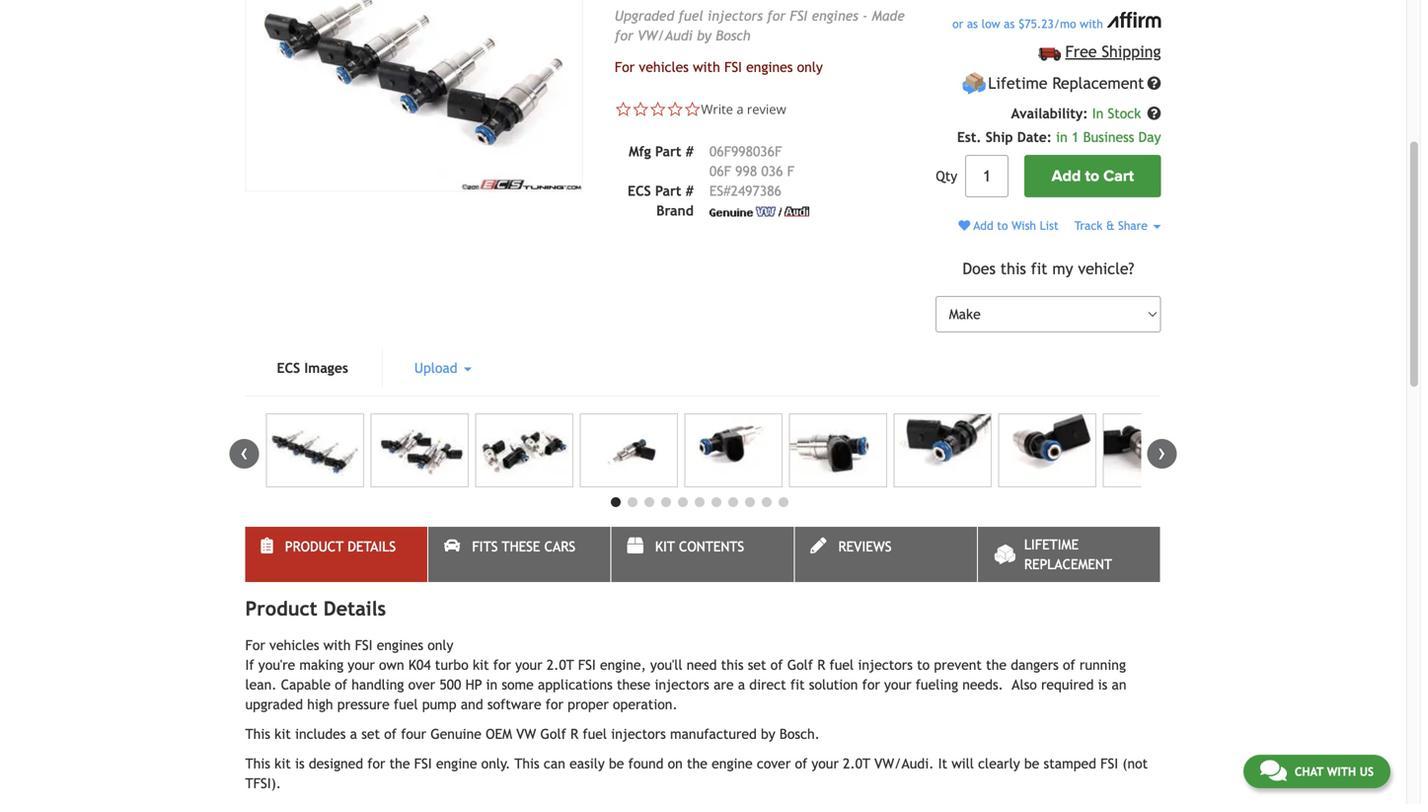Task type: locate. For each thing, give the bounding box(es) containing it.
mfg part #
[[629, 143, 694, 159]]

add for add to wish list
[[974, 219, 993, 232]]

cover
[[757, 756, 791, 772]]

engines up "review"
[[746, 59, 793, 75]]

track & share button
[[1074, 219, 1161, 232]]

are
[[714, 677, 734, 693]]

prevent
[[934, 657, 982, 673]]

0 vertical spatial part
[[655, 143, 681, 159]]

comments image
[[1260, 759, 1287, 783]]

add to wish list link
[[958, 219, 1059, 232]]

2 empty star image from the left
[[667, 100, 684, 118]]

0 vertical spatial set
[[748, 657, 766, 673]]

add to wish list
[[970, 219, 1059, 232]]

this up are on the bottom right of page
[[721, 657, 744, 673]]

part up brand
[[655, 183, 681, 199]]

your up the handling
[[348, 657, 375, 673]]

with up making
[[323, 638, 351, 653]]

share
[[1118, 219, 1148, 232]]

as right or
[[967, 17, 978, 30]]

this down upgraded
[[245, 726, 270, 742]]

chat
[[1295, 765, 1323, 779]]

to up the fueling
[[917, 657, 930, 673]]

1 vertical spatial 2.0t
[[843, 756, 870, 772]]

0 vertical spatial 2.0t
[[547, 657, 574, 673]]

vehicles up you're
[[269, 638, 319, 653]]

by left bosch
[[697, 27, 711, 43]]

for vehicles with fsi engines only up making
[[245, 638, 453, 653]]

to inside button
[[1085, 167, 1099, 186]]

2 vertical spatial engines
[[377, 638, 423, 653]]

a inside if you're making your own k04 turbo kit for your 2.0t fsi engine, you'll need this set of golf r fuel injectors to prevent the dangers of running lean. capable of handling over 500 hp in some applications these injectors are a direct fit solution for your fueling needs.  also required is an upgraded high pressure fuel pump and software for proper operation.
[[738, 677, 745, 693]]

0 vertical spatial for
[[615, 59, 635, 75]]

fit inside if you're making your own k04 turbo kit for your 2.0t fsi engine, you'll need this set of golf r fuel injectors to prevent the dangers of running lean. capable of handling over 500 hp in some applications these injectors are a direct fit solution for your fueling needs.  also required is an upgraded high pressure fuel pump and software for proper operation.
[[790, 677, 805, 693]]

kit up "tfsi)."
[[274, 756, 291, 772]]

1 vertical spatial #
[[686, 183, 694, 199]]

2 vertical spatial to
[[917, 657, 930, 673]]

operation.
[[613, 697, 678, 713]]

# up brand
[[686, 183, 694, 199]]

0 horizontal spatial in
[[486, 677, 498, 693]]

fsi down four
[[414, 756, 432, 772]]

as
[[967, 17, 978, 30], [1004, 17, 1015, 30]]

1 question circle image from the top
[[1147, 76, 1161, 90]]

question circle image down shipping
[[1147, 76, 1161, 90]]

stamped
[[1044, 756, 1096, 772]]

2 vertical spatial kit
[[274, 756, 291, 772]]

1 vertical spatial only
[[428, 638, 453, 653]]

for down upgraded
[[615, 59, 635, 75]]

1 vertical spatial a
[[738, 677, 745, 693]]

empty star image left write
[[667, 100, 684, 118]]

for up if
[[245, 638, 265, 653]]

2.0t up applications
[[547, 657, 574, 673]]

be right easily
[[609, 756, 624, 772]]

chat with us
[[1295, 765, 1374, 779]]

0 horizontal spatial add
[[974, 219, 993, 232]]

kit down upgraded
[[274, 726, 291, 742]]

by up cover
[[761, 726, 775, 742]]

in left 1
[[1056, 129, 1068, 145]]

fuel inside the upgraded fuel injectors for fsi engines - made for vw/audi by bosch
[[678, 8, 703, 23]]

engine down manufactured at the bottom of the page
[[712, 756, 753, 772]]

kit contents link
[[612, 527, 794, 582]]

1 vertical spatial to
[[997, 219, 1008, 232]]

2.0t left the vw/audi.
[[843, 756, 870, 772]]

0 vertical spatial engines
[[812, 8, 858, 23]]

fuel up vw/audi
[[678, 8, 703, 23]]

is
[[1098, 677, 1107, 693], [295, 756, 305, 772]]

is left an
[[1098, 677, 1107, 693]]

add down est. ship date: in 1 business day
[[1052, 167, 1081, 186]]

0 horizontal spatial as
[[967, 17, 978, 30]]

1 horizontal spatial empty star image
[[649, 100, 667, 118]]

ecs
[[628, 183, 651, 199], [277, 360, 300, 376]]

kit for a
[[274, 726, 291, 742]]

add to cart button
[[1024, 155, 1161, 197]]

for vehicles with fsi engines only
[[615, 59, 823, 75], [245, 638, 453, 653]]

es#2497386 - 06f998036f - golf r oem fuel injectors - set of four - upgraded fuel injectors for fsi engines - made for vw/audi by bosch - genuine volkswagen audi - audi volkswagen image
[[245, 0, 583, 192], [266, 414, 364, 488], [371, 414, 469, 488], [475, 414, 573, 488], [580, 414, 678, 488], [684, 414, 782, 488], [789, 414, 887, 488], [894, 414, 992, 488], [998, 414, 1096, 488], [1103, 414, 1201, 488]]

0 horizontal spatial this
[[721, 657, 744, 673]]

engines left -
[[812, 8, 858, 23]]

ecs inside 06f998036f 06f 998 036 f ecs part #
[[628, 183, 651, 199]]

this up "tfsi)."
[[245, 756, 270, 772]]

and
[[461, 697, 483, 713]]

own
[[379, 657, 404, 673]]

0 vertical spatial this
[[1000, 260, 1026, 278]]

includes
[[295, 726, 346, 742]]

1 # from the top
[[686, 143, 694, 159]]

with
[[1080, 17, 1103, 30], [693, 59, 720, 75], [323, 638, 351, 653], [1327, 765, 1356, 779]]

2 # from the top
[[686, 183, 694, 199]]

engine,
[[600, 657, 646, 673]]

for
[[767, 8, 786, 23], [615, 27, 633, 43], [493, 657, 511, 673], [862, 677, 880, 693], [546, 697, 563, 713], [367, 756, 385, 772]]

empty star image up mfg
[[632, 100, 649, 118]]

a right write
[[736, 100, 744, 118]]

0 vertical spatial is
[[1098, 677, 1107, 693]]

to left wish
[[997, 219, 1008, 232]]

be right clearly on the bottom of page
[[1024, 756, 1039, 772]]

fuel up solution
[[829, 657, 854, 673]]

add to cart
[[1052, 167, 1134, 186]]

1 vertical spatial product
[[245, 597, 317, 620]]

of right cover
[[795, 756, 807, 772]]

ecs down mfg
[[628, 183, 651, 199]]

add right heart icon
[[974, 219, 993, 232]]

engines inside the upgraded fuel injectors for fsi engines - made for vw/audi by bosch
[[812, 8, 858, 23]]

0 vertical spatial by
[[697, 27, 711, 43]]

fit
[[1031, 260, 1048, 278], [790, 677, 805, 693]]

engines
[[812, 8, 858, 23], [746, 59, 793, 75], [377, 638, 423, 653]]

75.23
[[1025, 17, 1054, 30]]

0 vertical spatial vehicles
[[639, 59, 689, 75]]

for
[[615, 59, 635, 75], [245, 638, 265, 653]]

1 horizontal spatial 2.0t
[[843, 756, 870, 772]]

1 vertical spatial replacement
[[1024, 557, 1112, 572]]

‹
[[240, 439, 248, 465]]

1 vertical spatial fit
[[790, 677, 805, 693]]

1 vertical spatial in
[[486, 677, 498, 693]]

golf up solution
[[787, 657, 813, 673]]

in inside if you're making your own k04 turbo kit for your 2.0t fsi engine, you'll need this set of golf r fuel injectors to prevent the dangers of running lean. capable of handling over 500 hp in some applications these injectors are a direct fit solution for your fueling needs.  also required is an upgraded high pressure fuel pump and software for proper operation.
[[486, 677, 498, 693]]

this left can
[[515, 756, 540, 772]]

with down bosch
[[693, 59, 720, 75]]

# right mfg
[[686, 143, 694, 159]]

1 vertical spatial add
[[974, 219, 993, 232]]

this for this kit includes a set of four genuine oem vw golf r fuel injectors manufactured by bosch.
[[245, 726, 270, 742]]

over
[[408, 677, 435, 693]]

1 horizontal spatial r
[[817, 657, 825, 673]]

None text field
[[965, 155, 1009, 197]]

› link
[[1147, 439, 1177, 469]]

by
[[697, 27, 711, 43], [761, 726, 775, 742]]

golf
[[787, 657, 813, 673], [540, 726, 566, 742]]

1 horizontal spatial to
[[997, 219, 1008, 232]]

a down pressure
[[350, 726, 357, 742]]

for vehicles with fsi engines only down bosch
[[615, 59, 823, 75]]

set down pressure
[[361, 726, 380, 742]]

est.
[[957, 129, 981, 145]]

fit left my
[[1031, 260, 1048, 278]]

1 horizontal spatial ecs
[[628, 183, 651, 199]]

0 vertical spatial ecs
[[628, 183, 651, 199]]

1 vertical spatial golf
[[540, 726, 566, 742]]

chat with us link
[[1243, 755, 1390, 788]]

question circle image
[[1147, 76, 1161, 90], [1147, 107, 1161, 120]]

0 vertical spatial r
[[817, 657, 825, 673]]

1 horizontal spatial vehicles
[[639, 59, 689, 75]]

set up direct
[[748, 657, 766, 673]]

1 horizontal spatial in
[[1056, 129, 1068, 145]]

the right on
[[687, 756, 707, 772]]

1 horizontal spatial only
[[797, 59, 823, 75]]

a right are on the bottom right of page
[[738, 677, 745, 693]]

kit up hp
[[473, 657, 489, 673]]

1 vertical spatial part
[[655, 183, 681, 199]]

engine down genuine at the bottom of the page
[[436, 756, 477, 772]]

the
[[986, 657, 1007, 673], [389, 756, 410, 772], [687, 756, 707, 772]]

only up turbo
[[428, 638, 453, 653]]

four
[[401, 726, 426, 742]]

engines for product details
[[377, 638, 423, 653]]

0 horizontal spatial empty star image
[[632, 100, 649, 118]]

0 horizontal spatial empty star image
[[615, 100, 632, 118]]

be
[[609, 756, 624, 772], [1024, 756, 1039, 772]]

only down the upgraded fuel injectors for fsi engines - made for vw/audi by bosch
[[797, 59, 823, 75]]

this right does
[[1000, 260, 1026, 278]]

2 horizontal spatial the
[[986, 657, 1007, 673]]

1 vertical spatial r
[[570, 726, 578, 742]]

add inside button
[[1052, 167, 1081, 186]]

0 horizontal spatial 2.0t
[[547, 657, 574, 673]]

fits these cars
[[472, 539, 575, 555]]

&
[[1106, 219, 1115, 232]]

injectors up bosch
[[708, 8, 763, 23]]

1 vertical spatial lifetime replacement
[[1024, 537, 1112, 572]]

1 vertical spatial set
[[361, 726, 380, 742]]

to
[[1085, 167, 1099, 186], [997, 219, 1008, 232], [917, 657, 930, 673]]

or as low as $75.23/mo with  - affirm financing (opens in modal) element
[[936, 12, 1161, 33]]

1 vertical spatial for vehicles with fsi engines only
[[245, 638, 453, 653]]

2 question circle image from the top
[[1147, 107, 1161, 120]]

a
[[736, 100, 744, 118], [738, 677, 745, 693], [350, 726, 357, 742]]

0 horizontal spatial engine
[[436, 756, 477, 772]]

1 horizontal spatial set
[[748, 657, 766, 673]]

fsi left -
[[790, 8, 808, 23]]

empty star image
[[632, 100, 649, 118], [667, 100, 684, 118]]

0 horizontal spatial by
[[697, 27, 711, 43]]

clearly
[[978, 756, 1020, 772]]

1 horizontal spatial engines
[[746, 59, 793, 75]]

for vehicles with fsi engines only for fuel
[[615, 59, 823, 75]]

1 horizontal spatial as
[[1004, 17, 1015, 30]]

as left $
[[1004, 17, 1015, 30]]

0 horizontal spatial set
[[361, 726, 380, 742]]

0 vertical spatial lifetime
[[988, 74, 1048, 92]]

1 horizontal spatial by
[[761, 726, 775, 742]]

high
[[307, 697, 333, 713]]

1 vertical spatial engines
[[746, 59, 793, 75]]

part right mfg
[[655, 143, 681, 159]]

replacement inside 'link'
[[1024, 557, 1112, 572]]

2497386
[[731, 183, 781, 199]]

by inside the upgraded fuel injectors for fsi engines - made for vw/audi by bosch
[[697, 27, 711, 43]]

1 horizontal spatial golf
[[787, 657, 813, 673]]

1 empty star image from the left
[[615, 100, 632, 118]]

us
[[1360, 765, 1374, 779]]

genuine volkswagen audi image
[[709, 207, 809, 217]]

in right hp
[[486, 677, 498, 693]]

set
[[748, 657, 766, 673], [361, 726, 380, 742]]

product details inside 'link'
[[285, 539, 396, 555]]

2.0t inside if you're making your own k04 turbo kit for your 2.0t fsi engine, you'll need this set of golf r fuel injectors to prevent the dangers of running lean. capable of handling over 500 hp in some applications these injectors are a direct fit solution for your fueling needs.  also required is an upgraded high pressure fuel pump and software for proper operation.
[[547, 657, 574, 673]]

0 horizontal spatial be
[[609, 756, 624, 772]]

0 vertical spatial #
[[686, 143, 694, 159]]

2 horizontal spatial to
[[1085, 167, 1099, 186]]

1 vertical spatial for
[[245, 638, 265, 653]]

0 vertical spatial to
[[1085, 167, 1099, 186]]

1 vertical spatial product details
[[245, 597, 386, 620]]

set inside if you're making your own k04 turbo kit for your 2.0t fsi engine, you'll need this set of golf r fuel injectors to prevent the dangers of running lean. capable of handling over 500 hp in some applications these injectors are a direct fit solution for your fueling needs.  also required is an upgraded high pressure fuel pump and software for proper operation.
[[748, 657, 766, 673]]

engines up own
[[377, 638, 423, 653]]

1
[[1072, 129, 1079, 145]]

r
[[817, 657, 825, 673], [570, 726, 578, 742]]

0 vertical spatial question circle image
[[1147, 76, 1161, 90]]

kit inside if you're making your own k04 turbo kit for your 2.0t fsi engine, you'll need this set of golf r fuel injectors to prevent the dangers of running lean. capable of handling over 500 hp in some applications these injectors are a direct fit solution for your fueling needs.  also required is an upgraded high pressure fuel pump and software for proper operation.
[[473, 657, 489, 673]]

1 vertical spatial question circle image
[[1147, 107, 1161, 120]]

to for wish
[[997, 219, 1008, 232]]

day
[[1138, 129, 1161, 145]]

kit contents
[[655, 539, 744, 555]]

2 vertical spatial a
[[350, 726, 357, 742]]

r inside if you're making your own k04 turbo kit for your 2.0t fsi engine, you'll need this set of golf r fuel injectors to prevent the dangers of running lean. capable of handling over 500 hp in some applications these injectors are a direct fit solution for your fueling needs.  also required is an upgraded high pressure fuel pump and software for proper operation.
[[817, 657, 825, 673]]

fit right direct
[[790, 677, 805, 693]]

this inside if you're making your own k04 turbo kit for your 2.0t fsi engine, you'll need this set of golf r fuel injectors to prevent the dangers of running lean. capable of handling over 500 hp in some applications these injectors are a direct fit solution for your fueling needs.  also required is an upgraded high pressure fuel pump and software for proper operation.
[[721, 657, 744, 673]]

upgraded
[[615, 8, 674, 23]]

1 horizontal spatial for
[[615, 59, 635, 75]]

0 vertical spatial product details
[[285, 539, 396, 555]]

proper
[[568, 697, 609, 713]]

1 horizontal spatial fit
[[1031, 260, 1048, 278]]

1 horizontal spatial is
[[1098, 677, 1107, 693]]

lifetime replacement
[[988, 74, 1144, 92], [1024, 537, 1112, 572]]

1 horizontal spatial empty star image
[[667, 100, 684, 118]]

0 vertical spatial a
[[736, 100, 744, 118]]

1 vertical spatial this
[[721, 657, 744, 673]]

2 horizontal spatial engines
[[812, 8, 858, 23]]

0 horizontal spatial vehicles
[[269, 638, 319, 653]]

of up the required
[[1063, 657, 1075, 673]]

1 vertical spatial vehicles
[[269, 638, 319, 653]]

track & share
[[1074, 219, 1151, 232]]

bosch.
[[780, 726, 820, 742]]

of inside the "this kit is designed for the fsi engine only. this can easily be found on the engine cover of your 2.0t vw/audi. it will clearly be stamped fsi (not tfsi)."
[[795, 756, 807, 772]]

0 horizontal spatial the
[[389, 756, 410, 772]]

for right designed
[[367, 756, 385, 772]]

r up solution
[[817, 657, 825, 673]]

only
[[797, 59, 823, 75], [428, 638, 453, 653]]

2 as from the left
[[1004, 17, 1015, 30]]

with left us
[[1327, 765, 1356, 779]]

needs.
[[962, 677, 1003, 693]]

3 empty star image from the left
[[684, 100, 701, 118]]

with inside 'link'
[[1327, 765, 1356, 779]]

your down bosch. at the bottom of the page
[[812, 756, 839, 772]]

0 vertical spatial for vehicles with fsi engines only
[[615, 59, 823, 75]]

golf right vw
[[540, 726, 566, 742]]

1 horizontal spatial this
[[1000, 260, 1026, 278]]

2.0t
[[547, 657, 574, 673], [843, 756, 870, 772]]

0 horizontal spatial engines
[[377, 638, 423, 653]]

fsi up applications
[[578, 657, 596, 673]]

k04
[[408, 657, 431, 673]]

question circle image for in stock
[[1147, 107, 1161, 120]]

images
[[304, 360, 348, 376]]

0 horizontal spatial to
[[917, 657, 930, 673]]

is down includes
[[295, 756, 305, 772]]

question circle image up day
[[1147, 107, 1161, 120]]

your
[[348, 657, 375, 673], [515, 657, 542, 673], [884, 677, 911, 693], [812, 756, 839, 772]]

fuel
[[678, 8, 703, 23], [829, 657, 854, 673], [394, 697, 418, 713], [583, 726, 607, 742]]

vw
[[516, 726, 536, 742]]

1 engine from the left
[[436, 756, 477, 772]]

0 vertical spatial kit
[[473, 657, 489, 673]]

0 vertical spatial only
[[797, 59, 823, 75]]

hp
[[465, 677, 482, 693]]

r up easily
[[570, 726, 578, 742]]

2 part from the top
[[655, 183, 681, 199]]

injectors
[[708, 8, 763, 23], [858, 657, 913, 673], [655, 677, 709, 693], [611, 726, 666, 742]]

is inside the "this kit is designed for the fsi engine only. this can easily be found on the engine cover of your 2.0t vw/audi. it will clearly be stamped fsi (not tfsi)."
[[295, 756, 305, 772]]

1 vertical spatial ecs
[[277, 360, 300, 376]]

ecs left images
[[277, 360, 300, 376]]

0 vertical spatial lifetime replacement
[[988, 74, 1144, 92]]

kit inside the "this kit is designed for the fsi engine only. this can easily be found on the engine cover of your 2.0t vw/audi. it will clearly be stamped fsi (not tfsi)."
[[274, 756, 291, 772]]

0 vertical spatial product
[[285, 539, 344, 555]]

1 vertical spatial lifetime
[[1024, 537, 1079, 553]]

with right the /mo
[[1080, 17, 1103, 30]]

1 vertical spatial by
[[761, 726, 775, 742]]

details inside 'product details' 'link'
[[348, 539, 396, 555]]

1 vertical spatial is
[[295, 756, 305, 772]]

empty star image
[[615, 100, 632, 118], [649, 100, 667, 118], [684, 100, 701, 118]]

this kit includes a set of four genuine oem vw golf r fuel injectors manufactured by bosch.
[[245, 726, 820, 742]]

to left cart
[[1085, 167, 1099, 186]]

vehicles down vw/audi
[[639, 59, 689, 75]]

your up some
[[515, 657, 542, 673]]

0 horizontal spatial for
[[245, 638, 265, 653]]

kit for designed
[[274, 756, 291, 772]]

(not
[[1122, 756, 1148, 772]]

of left four
[[384, 726, 397, 742]]

0 horizontal spatial is
[[295, 756, 305, 772]]

0 vertical spatial details
[[348, 539, 396, 555]]

1 horizontal spatial add
[[1052, 167, 1081, 186]]

the down four
[[389, 756, 410, 772]]

1 horizontal spatial for vehicles with fsi engines only
[[615, 59, 823, 75]]

the up needs.
[[986, 657, 1007, 673]]



Task type: describe. For each thing, give the bounding box(es) containing it.
shipping
[[1102, 43, 1161, 61]]

write a review link
[[701, 100, 786, 118]]

for up some
[[493, 657, 511, 673]]

an
[[1112, 677, 1126, 693]]

in
[[1092, 106, 1104, 121]]

does
[[962, 260, 996, 278]]

date:
[[1017, 129, 1052, 145]]

only for product details
[[428, 638, 453, 653]]

for down applications
[[546, 697, 563, 713]]

your left the fueling
[[884, 677, 911, 693]]

part inside 06f998036f 06f 998 036 f ecs part #
[[655, 183, 681, 199]]

genuine
[[430, 726, 481, 742]]

review
[[747, 100, 786, 118]]

# inside 06f998036f 06f 998 036 f ecs part #
[[686, 183, 694, 199]]

fsi up the handling
[[355, 638, 373, 653]]

fsi left (not
[[1100, 756, 1118, 772]]

‹ link
[[229, 439, 259, 469]]

you're
[[258, 657, 295, 673]]

is inside if you're making your own k04 turbo kit for your 2.0t fsi engine, you'll need this set of golf r fuel injectors to prevent the dangers of running lean. capable of handling over 500 hp in some applications these injectors are a direct fit solution for your fueling needs.  also required is an upgraded high pressure fuel pump and software for proper operation.
[[1098, 677, 1107, 693]]

vehicles for upgraded
[[639, 59, 689, 75]]

upload
[[414, 360, 462, 376]]

running
[[1080, 657, 1126, 673]]

fuel down proper
[[583, 726, 607, 742]]

1 be from the left
[[609, 756, 624, 772]]

for right solution
[[862, 677, 880, 693]]

pump
[[422, 697, 457, 713]]

track
[[1074, 219, 1103, 232]]

reviews
[[838, 539, 892, 555]]

fsi inside the upgraded fuel injectors for fsi engines - made for vw/audi by bosch
[[790, 8, 808, 23]]

vehicle?
[[1078, 260, 1134, 278]]

free shipping image
[[1038, 47, 1061, 61]]

upgraded fuel injectors for fsi engines - made for vw/audi by bosch
[[615, 8, 905, 43]]

0 vertical spatial fit
[[1031, 260, 1048, 278]]

brand
[[656, 203, 694, 218]]

ecs images link
[[245, 348, 380, 388]]

found
[[628, 756, 664, 772]]

or as low as $ 75.23 /mo with
[[952, 17, 1107, 30]]

kit
[[655, 539, 675, 555]]

/mo
[[1054, 17, 1076, 30]]

upload button
[[383, 348, 503, 388]]

contents
[[679, 539, 744, 555]]

turbo
[[435, 657, 469, 673]]

cars
[[544, 539, 575, 555]]

to inside if you're making your own k04 turbo kit for your 2.0t fsi engine, you'll need this set of golf r fuel injectors to prevent the dangers of running lean. capable of handling over 500 hp in some applications these injectors are a direct fit solution for your fueling needs.  also required is an upgraded high pressure fuel pump and software for proper operation.
[[917, 657, 930, 673]]

if
[[245, 657, 254, 673]]

ecs images
[[277, 360, 348, 376]]

handling
[[352, 677, 404, 693]]

bosch
[[716, 27, 750, 43]]

need
[[687, 657, 717, 673]]

applications
[[538, 677, 613, 693]]

vehicles for product
[[269, 638, 319, 653]]

1 horizontal spatial the
[[687, 756, 707, 772]]

06f998036f 06f 998 036 f ecs part #
[[628, 143, 794, 199]]

low
[[982, 17, 1000, 30]]

designed
[[309, 756, 363, 772]]

of up direct
[[771, 657, 783, 673]]

write a review
[[701, 100, 786, 118]]

1 part from the top
[[655, 143, 681, 159]]

making
[[299, 657, 344, 673]]

for for product details
[[245, 638, 265, 653]]

fits these cars link
[[428, 527, 611, 582]]

of down making
[[335, 677, 347, 693]]

2 engine from the left
[[712, 756, 753, 772]]

1 as from the left
[[967, 17, 978, 30]]

2 empty star image from the left
[[649, 100, 667, 118]]

est. ship date: in 1 business day
[[957, 129, 1161, 145]]

engines for upgraded fuel injectors for fsi engines - made for vw/audi by bosch
[[746, 59, 793, 75]]

availability:
[[1011, 106, 1088, 121]]

for down upgraded
[[615, 27, 633, 43]]

fuel down the over
[[394, 697, 418, 713]]

add for add to cart
[[1052, 167, 1081, 186]]

tfsi).
[[245, 776, 281, 791]]

0 horizontal spatial r
[[570, 726, 578, 742]]

injectors down you'll
[[655, 677, 709, 693]]

this product is lifetime replacement eligible image
[[962, 71, 987, 96]]

if you're making your own k04 turbo kit for your 2.0t fsi engine, you'll need this set of golf r fuel injectors to prevent the dangers of running lean. capable of handling over 500 hp in some applications these injectors are a direct fit solution for your fueling needs.  also required is an upgraded high pressure fuel pump and software for proper operation.
[[245, 657, 1126, 713]]

product details link
[[245, 527, 427, 582]]

lean.
[[245, 677, 277, 693]]

0 vertical spatial replacement
[[1052, 74, 1144, 92]]

some
[[502, 677, 534, 693]]

wish
[[1012, 219, 1036, 232]]

lifetime replacement link
[[978, 527, 1160, 582]]

-
[[863, 8, 868, 23]]

500
[[439, 677, 461, 693]]

injectors down operation.
[[611, 726, 666, 742]]

qty
[[936, 168, 957, 184]]

pressure
[[337, 697, 390, 713]]

availability: in stock
[[1011, 106, 1145, 121]]

free
[[1065, 43, 1097, 61]]

made
[[872, 8, 905, 23]]

1 empty star image from the left
[[632, 100, 649, 118]]

dangers
[[1011, 657, 1059, 673]]

for inside the "this kit is designed for the fsi engine only. this can easily be found on the engine cover of your 2.0t vw/audi. it will clearly be stamped fsi (not tfsi)."
[[367, 756, 385, 772]]

mfg
[[629, 143, 651, 159]]

business
[[1083, 129, 1134, 145]]

fueling
[[916, 677, 958, 693]]

list
[[1040, 219, 1059, 232]]

golf inside if you're making your own k04 turbo kit for your 2.0t fsi engine, you'll need this set of golf r fuel injectors to prevent the dangers of running lean. capable of handling over 500 hp in some applications these injectors are a direct fit solution for your fueling needs.  also required is an upgraded high pressure fuel pump and software for proper operation.
[[787, 657, 813, 673]]

it
[[938, 756, 947, 772]]

06f998036f
[[709, 143, 782, 159]]

lifetime replacement inside 'link'
[[1024, 537, 1112, 572]]

these
[[502, 539, 540, 555]]

product inside 'link'
[[285, 539, 344, 555]]

2 be from the left
[[1024, 756, 1039, 772]]

es#
[[709, 183, 731, 199]]

1 vertical spatial details
[[323, 597, 386, 620]]

for for upgraded fuel injectors for fsi engines - made for vw/audi by bosch
[[615, 59, 635, 75]]

es# 2497386 brand
[[656, 183, 781, 218]]

will
[[952, 756, 974, 772]]

for left -
[[767, 8, 786, 23]]

2.0t inside the "this kit is designed for the fsi engine only. this can easily be found on the engine cover of your 2.0t vw/audi. it will clearly be stamped fsi (not tfsi)."
[[843, 756, 870, 772]]

free shipping
[[1065, 43, 1161, 61]]

only for upgraded fuel injectors for fsi engines - made for vw/audi by bosch
[[797, 59, 823, 75]]

only.
[[481, 756, 511, 772]]

upgraded
[[245, 697, 303, 713]]

$
[[1018, 17, 1025, 30]]

fsi down bosch
[[724, 59, 742, 75]]

required
[[1041, 677, 1094, 693]]

lifetime inside lifetime replacement
[[1024, 537, 1079, 553]]

injectors inside the upgraded fuel injectors for fsi engines - made for vw/audi by bosch
[[708, 8, 763, 23]]

injectors up solution
[[858, 657, 913, 673]]

0 vertical spatial in
[[1056, 129, 1068, 145]]

direct
[[749, 677, 786, 693]]

0 horizontal spatial ecs
[[277, 360, 300, 376]]

for vehicles with fsi engines only for details
[[245, 638, 453, 653]]

vw/audi
[[638, 27, 693, 43]]

to for cart
[[1085, 167, 1099, 186]]

this for this kit is designed for the fsi engine only. this can easily be found on the engine cover of your 2.0t vw/audi. it will clearly be stamped fsi (not tfsi).
[[245, 756, 270, 772]]

fsi inside if you're making your own k04 turbo kit for your 2.0t fsi engine, you'll need this set of golf r fuel injectors to prevent the dangers of running lean. capable of handling over 500 hp in some applications these injectors are a direct fit solution for your fueling needs.  also required is an upgraded high pressure fuel pump and software for proper operation.
[[578, 657, 596, 673]]

does this fit my vehicle?
[[962, 260, 1134, 278]]

heart image
[[958, 220, 970, 231]]

write
[[701, 100, 733, 118]]

your inside the "this kit is designed for the fsi engine only. this can easily be found on the engine cover of your 2.0t vw/audi. it will clearly be stamped fsi (not tfsi)."
[[812, 756, 839, 772]]

solution
[[809, 677, 858, 693]]

the inside if you're making your own k04 turbo kit for your 2.0t fsi engine, you'll need this set of golf r fuel injectors to prevent the dangers of running lean. capable of handling over 500 hp in some applications these injectors are a direct fit solution for your fueling needs.  also required is an upgraded high pressure fuel pump and software for proper operation.
[[986, 657, 1007, 673]]

question circle image for lifetime replacement
[[1147, 76, 1161, 90]]

my
[[1052, 260, 1073, 278]]

0 horizontal spatial golf
[[540, 726, 566, 742]]



Task type: vqa. For each thing, say whether or not it's contained in the screenshot.
Or As Low As $ 75.23 /Mo With
yes



